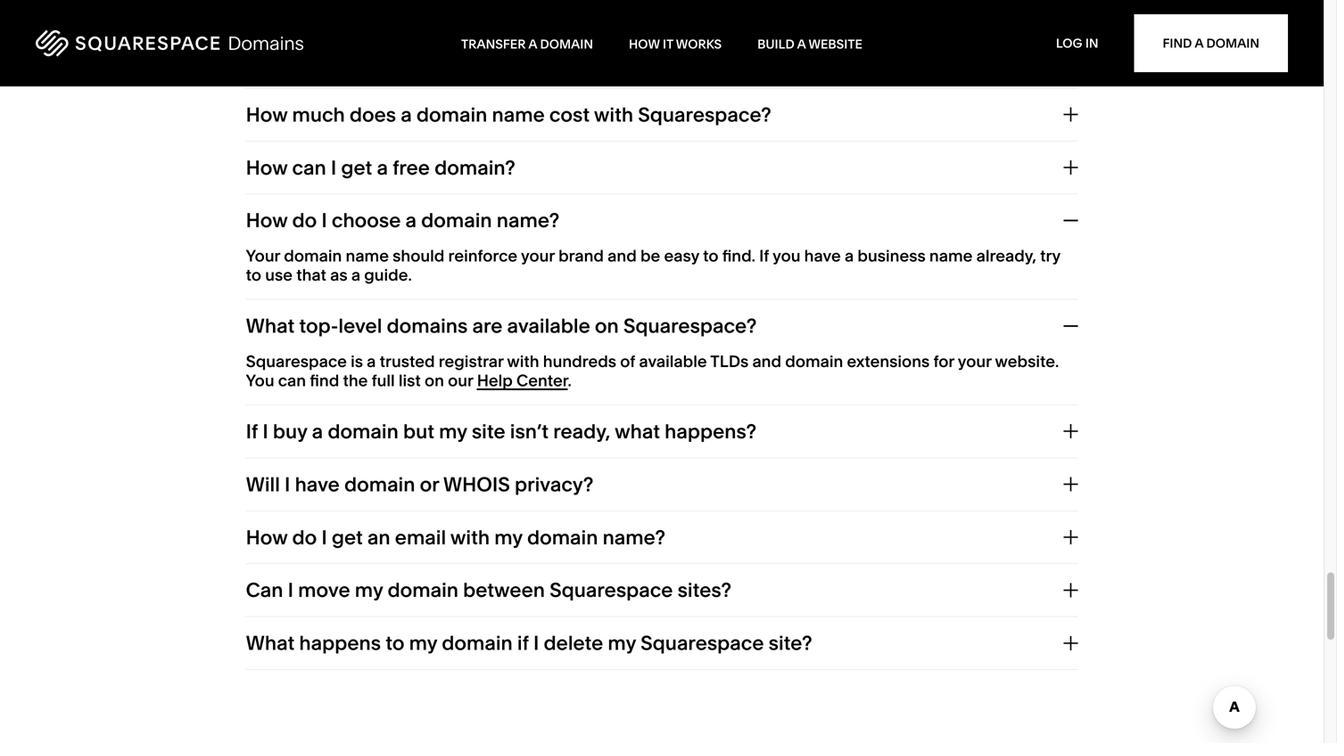 Task type: vqa. For each thing, say whether or not it's contained in the screenshot.
the its
no



Task type: describe. For each thing, give the bounding box(es) containing it.
can i move my domain between squarespace sites? button
[[246, 565, 1078, 617]]

find.
[[722, 246, 755, 266]]

squarespace inside squarespace is a trusted registrar with hundreds of available tlds and domain extensions for your website. you can find the full list on our
[[246, 352, 347, 371]]

a inside squarespace is a trusted registrar with hundreds of available tlds and domain extensions for your website. you can find the full list on our
[[367, 352, 376, 371]]

email
[[395, 526, 446, 550]]

what happens to my domain if i delete my squarespace site?
[[246, 632, 812, 656]]

squarespace inside "dropdown button"
[[550, 579, 673, 603]]

transfer a domain link
[[461, 36, 593, 52]]

available inside what top-level domains are available on squarespace? dropdown button
[[507, 314, 590, 338]]

help center .
[[477, 371, 572, 391]]

site
[[472, 420, 505, 444]]

much
[[292, 102, 345, 127]]

cost
[[549, 102, 590, 127]]

happens?
[[665, 420, 757, 444]]

find
[[1163, 36, 1192, 51]]

help
[[477, 371, 513, 391]]

what top-level domains are available on squarespace? button
[[246, 300, 1078, 352]]

sites?
[[678, 579, 731, 603]]

domain?
[[434, 155, 515, 180]]

i inside how do i get an email with my domain name? dropdown button
[[321, 526, 327, 550]]

business
[[858, 246, 926, 266]]

domain inside how do i get an email with my domain name? dropdown button
[[527, 526, 598, 550]]

are
[[472, 314, 503, 338]]

between
[[463, 579, 545, 603]]

does
[[350, 102, 396, 127]]

site?
[[769, 632, 812, 656]]

registrar
[[439, 352, 504, 371]]

how do i get an email with my domain name?
[[246, 526, 665, 550]]

happens
[[299, 632, 381, 656]]

of
[[620, 352, 635, 371]]

if
[[517, 632, 529, 656]]

how for how can i get a free domain?
[[246, 155, 288, 180]]

your domain name should reinforce your brand and be easy to find. if you have a business name already, try to use that as a guide.
[[246, 246, 1060, 285]]

get for an
[[332, 526, 363, 550]]

build a website link
[[757, 36, 862, 52]]

can i move my domain between squarespace sites?
[[246, 579, 731, 603]]

domain inside squarespace is a trusted registrar with hundreds of available tlds and domain extensions for your website. you can find the full list on our
[[785, 352, 843, 371]]

if inside dropdown button
[[246, 420, 258, 444]]

domains
[[387, 314, 468, 338]]

how can i get a free domain? button
[[246, 142, 1078, 194]]

how do i choose a domain name? button
[[246, 195, 1078, 247]]

if i buy a domain but my site isn't ready, what happens? button
[[246, 406, 1078, 458]]

how for how much does a domain name cost with squarespace?
[[246, 102, 288, 127]]

will i have domain or whois privacy? button
[[246, 459, 1078, 511]]

website
[[809, 36, 862, 52]]

have inside dropdown button
[[295, 473, 340, 497]]

an
[[367, 526, 390, 550]]

website.
[[995, 352, 1059, 371]]

find a domain
[[1163, 36, 1259, 51]]

be
[[640, 246, 660, 266]]

how it works
[[629, 36, 722, 52]]

what
[[615, 420, 660, 444]]

how do i get an email with my domain name? button
[[246, 512, 1078, 564]]

use
[[265, 266, 293, 285]]

and inside squarespace is a trusted registrar with hundreds of available tlds and domain extensions for your website. you can find the full list on our
[[752, 352, 781, 371]]

log
[[1056, 36, 1082, 51]]

list
[[399, 371, 421, 391]]

your inside squarespace is a trusted registrar with hundreds of available tlds and domain extensions for your website. you can find the full list on our
[[958, 352, 992, 371]]

buy
[[273, 420, 307, 444]]

squarespace inside dropdown button
[[641, 632, 764, 656]]

i inside what happens to my domain if i delete my squarespace site? dropdown button
[[533, 632, 539, 656]]

in
[[1085, 36, 1098, 51]]

how it works link
[[629, 36, 722, 52]]

how can i get a free domain?
[[246, 155, 515, 180]]

if inside your domain name should reinforce your brand and be easy to find. if you have a business name already, try to use that as a guide.
[[759, 246, 769, 266]]

2 horizontal spatial to
[[703, 246, 718, 266]]

but
[[403, 420, 434, 444]]

0 vertical spatial squarespace?
[[638, 102, 771, 127]]

i inside can i move my domain between squarespace sites? "dropdown button"
[[288, 579, 293, 603]]

try
[[1040, 246, 1060, 266]]

my inside 'if i buy a domain but my site isn't ready, what happens?' dropdown button
[[439, 420, 467, 444]]

how for how it works
[[629, 36, 660, 52]]

ready,
[[553, 420, 610, 444]]

name inside dropdown button
[[492, 102, 545, 127]]

log in
[[1056, 36, 1098, 51]]

find
[[310, 371, 339, 391]]

reinforce
[[448, 246, 517, 266]]

our
[[448, 371, 473, 391]]

for
[[933, 352, 954, 371]]

guide.
[[364, 266, 412, 285]]

or
[[420, 473, 439, 497]]

center
[[516, 371, 568, 391]]

level
[[338, 314, 382, 338]]

your inside your domain name should reinforce your brand and be easy to find. if you have a business name already, try to use that as a guide.
[[521, 246, 555, 266]]

0 horizontal spatial name
[[346, 246, 389, 266]]

transfer a domain
[[461, 36, 593, 52]]

will i have domain or whois privacy?
[[246, 473, 594, 497]]

.
[[568, 371, 572, 391]]

whois
[[443, 473, 510, 497]]

log in link
[[1056, 36, 1098, 51]]

what top-level domains are available on squarespace?
[[246, 314, 757, 338]]

top-
[[299, 314, 338, 338]]

get for a
[[341, 155, 372, 180]]

a right find
[[1195, 36, 1203, 51]]

name? inside "dropdown button"
[[497, 208, 559, 233]]

i inside "will i have domain or whois privacy?" dropdown button
[[285, 473, 290, 497]]

have inside your domain name should reinforce your brand and be easy to find. if you have a business name already, try to use that as a guide.
[[804, 246, 841, 266]]



Task type: locate. For each thing, give the bounding box(es) containing it.
domain inside how much does a domain name cost with squarespace? dropdown button
[[416, 102, 487, 127]]

domain inside find a domain link
[[1206, 36, 1259, 51]]

i down the much
[[331, 155, 337, 180]]

find a domain link
[[1134, 14, 1288, 72]]

domain inside can i move my domain between squarespace sites? "dropdown button"
[[388, 579, 458, 603]]

free
[[393, 155, 430, 180]]

how for how do i get an email with my domain name?
[[246, 526, 288, 550]]

how inside "dropdown button"
[[246, 208, 288, 233]]

with right cost
[[594, 102, 633, 127]]

a right is
[[367, 352, 376, 371]]

0 vertical spatial with
[[594, 102, 633, 127]]

delete
[[544, 632, 603, 656]]

with down what top-level domains are available on squarespace?
[[507, 352, 539, 371]]

i inside 'if i buy a domain but my site isn't ready, what happens?' dropdown button
[[263, 420, 268, 444]]

0 horizontal spatial name?
[[497, 208, 559, 233]]

to inside dropdown button
[[385, 632, 404, 656]]

1 horizontal spatial have
[[804, 246, 841, 266]]

do inside "dropdown button"
[[292, 208, 317, 233]]

to left use
[[246, 266, 261, 285]]

squarespace? up how can i get a free domain? dropdown button
[[638, 102, 771, 127]]

if left buy
[[246, 420, 258, 444]]

0 vertical spatial and
[[608, 246, 637, 266]]

your
[[521, 246, 555, 266], [958, 352, 992, 371]]

name left cost
[[492, 102, 545, 127]]

extensions
[[847, 352, 930, 371]]

0 vertical spatial if
[[759, 246, 769, 266]]

name left already,
[[929, 246, 973, 266]]

1 vertical spatial what
[[246, 632, 295, 656]]

do for choose
[[292, 208, 317, 233]]

my up between in the left of the page
[[494, 526, 523, 550]]

squarespace logo image
[[36, 30, 303, 57]]

1 horizontal spatial to
[[385, 632, 404, 656]]

domain right your
[[284, 246, 342, 266]]

to right happens
[[385, 632, 404, 656]]

2 what from the top
[[246, 632, 295, 656]]

1 vertical spatial and
[[752, 352, 781, 371]]

it
[[663, 36, 673, 52]]

1 vertical spatial get
[[332, 526, 363, 550]]

2 horizontal spatial with
[[594, 102, 633, 127]]

a right buy
[[312, 420, 323, 444]]

squarespace logo link
[[36, 24, 461, 63]]

a left free
[[377, 155, 388, 180]]

0 vertical spatial do
[[292, 208, 317, 233]]

on right list at the left
[[425, 371, 444, 391]]

1 vertical spatial have
[[295, 473, 340, 497]]

on inside squarespace is a trusted registrar with hundreds of available tlds and domain extensions for your website. you can find the full list on our
[[425, 371, 444, 391]]

how for how do i choose a domain name?
[[246, 208, 288, 233]]

1 do from the top
[[292, 208, 317, 233]]

if left you
[[759, 246, 769, 266]]

do inside dropdown button
[[292, 526, 317, 550]]

0 horizontal spatial to
[[246, 266, 261, 285]]

build
[[757, 36, 794, 52]]

domain up cost
[[540, 36, 593, 52]]

my inside can i move my domain between squarespace sites? "dropdown button"
[[355, 579, 383, 603]]

available up hundreds
[[507, 314, 590, 338]]

domain left extensions
[[785, 352, 843, 371]]

will
[[246, 473, 280, 497]]

if
[[759, 246, 769, 266], [246, 420, 258, 444]]

1 vertical spatial your
[[958, 352, 992, 371]]

1 horizontal spatial available
[[639, 352, 707, 371]]

what down can
[[246, 632, 295, 656]]

0 horizontal spatial and
[[608, 246, 637, 266]]

i left buy
[[263, 420, 268, 444]]

trusted
[[380, 352, 435, 371]]

i inside how do i choose a domain name? "dropdown button"
[[321, 208, 327, 233]]

full
[[372, 371, 395, 391]]

move
[[298, 579, 350, 603]]

brand
[[558, 246, 604, 266]]

domain left if
[[442, 632, 513, 656]]

get left the an
[[332, 526, 363, 550]]

your
[[246, 246, 280, 266]]

2 vertical spatial squarespace
[[641, 632, 764, 656]]

0 vertical spatial your
[[521, 246, 555, 266]]

with inside squarespace is a trusted registrar with hundreds of available tlds and domain extensions for your website. you can find the full list on our
[[507, 352, 539, 371]]

1 horizontal spatial on
[[595, 314, 619, 338]]

is
[[351, 352, 363, 371]]

i right will
[[285, 473, 290, 497]]

1 vertical spatial if
[[246, 420, 258, 444]]

a left "business"
[[845, 246, 854, 266]]

choose
[[332, 208, 401, 233]]

a right build
[[797, 36, 806, 52]]

your right for
[[958, 352, 992, 371]]

1 vertical spatial do
[[292, 526, 317, 550]]

i left choose
[[321, 208, 327, 233]]

0 vertical spatial name?
[[497, 208, 559, 233]]

domain inside "will i have domain or whois privacy?" dropdown button
[[344, 473, 415, 497]]

easy
[[664, 246, 699, 266]]

have right will
[[295, 473, 340, 497]]

1 horizontal spatial name
[[492, 102, 545, 127]]

my right the delete
[[608, 632, 636, 656]]

domain down email
[[388, 579, 458, 603]]

0 vertical spatial have
[[804, 246, 841, 266]]

1 horizontal spatial your
[[958, 352, 992, 371]]

name? down "will i have domain or whois privacy?" dropdown button
[[603, 526, 665, 550]]

help center link
[[477, 371, 568, 391]]

1 horizontal spatial and
[[752, 352, 781, 371]]

0 horizontal spatial if
[[246, 420, 258, 444]]

to left find.
[[703, 246, 718, 266]]

and right the tlds
[[752, 352, 781, 371]]

available right of
[[639, 352, 707, 371]]

0 horizontal spatial have
[[295, 473, 340, 497]]

domain down the
[[328, 420, 399, 444]]

can
[[246, 579, 283, 603]]

0 vertical spatial squarespace
[[246, 352, 347, 371]]

your left brand
[[521, 246, 555, 266]]

1 vertical spatial on
[[425, 371, 444, 391]]

1 vertical spatial squarespace
[[550, 579, 673, 603]]

transfer
[[461, 36, 526, 52]]

can right you
[[278, 371, 306, 391]]

1 horizontal spatial if
[[759, 246, 769, 266]]

name down choose
[[346, 246, 389, 266]]

if i buy a domain but my site isn't ready, what happens?
[[246, 420, 757, 444]]

1 horizontal spatial name?
[[603, 526, 665, 550]]

works
[[676, 36, 722, 52]]

i up move
[[321, 526, 327, 550]]

name? inside dropdown button
[[603, 526, 665, 550]]

domain up domain?
[[416, 102, 487, 127]]

0 vertical spatial can
[[292, 155, 326, 180]]

domain right find
[[1206, 36, 1259, 51]]

0 vertical spatial get
[[341, 155, 372, 180]]

my right happens
[[409, 632, 437, 656]]

can down the much
[[292, 155, 326, 180]]

squarespace down top-
[[246, 352, 347, 371]]

do
[[292, 208, 317, 233], [292, 526, 317, 550]]

0 vertical spatial available
[[507, 314, 590, 338]]

what left top-
[[246, 314, 295, 338]]

can
[[292, 155, 326, 180], [278, 371, 306, 391]]

already,
[[976, 246, 1036, 266]]

my inside how do i get an email with my domain name? dropdown button
[[494, 526, 523, 550]]

how much does a domain name cost with squarespace?
[[246, 102, 771, 127]]

should
[[393, 246, 444, 266]]

a
[[1195, 36, 1203, 51], [528, 36, 537, 52], [797, 36, 806, 52], [401, 102, 412, 127], [377, 155, 388, 180], [405, 208, 417, 233], [845, 246, 854, 266], [351, 266, 360, 285], [367, 352, 376, 371], [312, 420, 323, 444]]

what happens to my domain if i delete my squarespace site? button
[[246, 618, 1078, 670]]

as
[[330, 266, 348, 285]]

1 vertical spatial squarespace?
[[623, 314, 757, 338]]

domain inside 'if i buy a domain but my site isn't ready, what happens?' dropdown button
[[328, 420, 399, 444]]

1 vertical spatial available
[[639, 352, 707, 371]]

do for get
[[292, 526, 317, 550]]

what
[[246, 314, 295, 338], [246, 632, 295, 656]]

on inside dropdown button
[[595, 314, 619, 338]]

tlds
[[710, 352, 749, 371]]

0 horizontal spatial available
[[507, 314, 590, 338]]

what for what top-level domains are available on squarespace?
[[246, 314, 295, 338]]

can inside dropdown button
[[292, 155, 326, 180]]

hundreds
[[543, 352, 616, 371]]

domain
[[1206, 36, 1259, 51], [540, 36, 593, 52], [416, 102, 487, 127], [421, 208, 492, 233], [284, 246, 342, 266], [785, 352, 843, 371], [328, 420, 399, 444], [344, 473, 415, 497], [527, 526, 598, 550], [388, 579, 458, 603], [442, 632, 513, 656]]

my right move
[[355, 579, 383, 603]]

a up should
[[405, 208, 417, 233]]

2 horizontal spatial name
[[929, 246, 973, 266]]

to
[[703, 246, 718, 266], [246, 266, 261, 285], [385, 632, 404, 656]]

2 do from the top
[[292, 526, 317, 550]]

you
[[246, 371, 274, 391]]

1 horizontal spatial with
[[507, 352, 539, 371]]

1 vertical spatial can
[[278, 371, 306, 391]]

0 horizontal spatial on
[[425, 371, 444, 391]]

how much does a domain name cost with squarespace? button
[[246, 89, 1078, 141]]

i inside how can i get a free domain? dropdown button
[[331, 155, 337, 180]]

2 vertical spatial with
[[450, 526, 490, 550]]

squarespace?
[[638, 102, 771, 127], [623, 314, 757, 338]]

on up hundreds
[[595, 314, 619, 338]]

have right you
[[804, 246, 841, 266]]

name
[[492, 102, 545, 127], [346, 246, 389, 266], [929, 246, 973, 266]]

my right but
[[439, 420, 467, 444]]

you
[[772, 246, 800, 266]]

0 horizontal spatial your
[[521, 246, 555, 266]]

a inside "dropdown button"
[[405, 208, 417, 233]]

0 horizontal spatial with
[[450, 526, 490, 550]]

build a website
[[757, 36, 862, 52]]

i right can
[[288, 579, 293, 603]]

do up that
[[292, 208, 317, 233]]

get up choose
[[341, 155, 372, 180]]

1 vertical spatial name?
[[603, 526, 665, 550]]

do up move
[[292, 526, 317, 550]]

domain left or
[[344, 473, 415, 497]]

available
[[507, 314, 590, 338], [639, 352, 707, 371]]

name? up reinforce
[[497, 208, 559, 233]]

squarespace? up the tlds
[[623, 314, 757, 338]]

and inside your domain name should reinforce your brand and be easy to find. if you have a business name already, try to use that as a guide.
[[608, 246, 637, 266]]

squarespace up the delete
[[550, 579, 673, 603]]

domain inside your domain name should reinforce your brand and be easy to find. if you have a business name already, try to use that as a guide.
[[284, 246, 342, 266]]

i right if
[[533, 632, 539, 656]]

a right as
[[351, 266, 360, 285]]

a right the transfer
[[528, 36, 537, 52]]

the
[[343, 371, 368, 391]]

can inside squarespace is a trusted registrar with hundreds of available tlds and domain extensions for your website. you can find the full list on our
[[278, 371, 306, 391]]

isn't
[[510, 420, 549, 444]]

domain inside how do i choose a domain name? "dropdown button"
[[421, 208, 492, 233]]

0 vertical spatial what
[[246, 314, 295, 338]]

squarespace
[[246, 352, 347, 371], [550, 579, 673, 603], [641, 632, 764, 656]]

how
[[629, 36, 660, 52], [246, 102, 288, 127], [246, 155, 288, 180], [246, 208, 288, 233], [246, 526, 288, 550]]

and left be
[[608, 246, 637, 266]]

domain up reinforce
[[421, 208, 492, 233]]

1 what from the top
[[246, 314, 295, 338]]

0 vertical spatial on
[[595, 314, 619, 338]]

domain down "privacy?"
[[527, 526, 598, 550]]

available inside squarespace is a trusted registrar with hundreds of available tlds and domain extensions for your website. you can find the full list on our
[[639, 352, 707, 371]]

squarespace down sites?
[[641, 632, 764, 656]]

what for what happens to my domain if i delete my squarespace site?
[[246, 632, 295, 656]]

a right does
[[401, 102, 412, 127]]

1 vertical spatial with
[[507, 352, 539, 371]]

that
[[296, 266, 326, 285]]

with right email
[[450, 526, 490, 550]]

squarespace is a trusted registrar with hundreds of available tlds and domain extensions for your website. you can find the full list on our
[[246, 352, 1059, 391]]

my
[[439, 420, 467, 444], [494, 526, 523, 550], [355, 579, 383, 603], [409, 632, 437, 656], [608, 632, 636, 656]]

i
[[331, 155, 337, 180], [321, 208, 327, 233], [263, 420, 268, 444], [285, 473, 290, 497], [321, 526, 327, 550], [288, 579, 293, 603], [533, 632, 539, 656]]

domain inside what happens to my domain if i delete my squarespace site? dropdown button
[[442, 632, 513, 656]]

how do i choose a domain name?
[[246, 208, 559, 233]]



